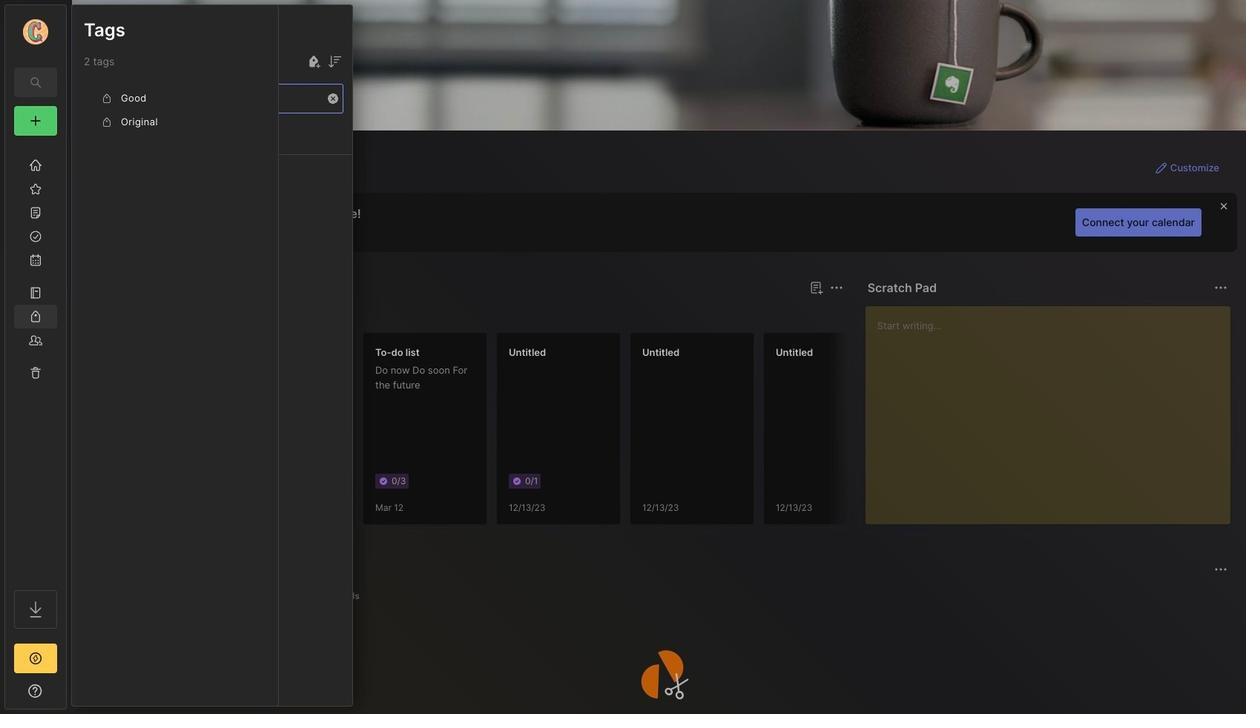 Task type: locate. For each thing, give the bounding box(es) containing it.
home image
[[28, 158, 43, 173]]

tab list
[[99, 588, 1226, 606]]

tree inside main element
[[5, 145, 66, 577]]

Find tags… text field
[[85, 89, 324, 109]]

click to expand image
[[65, 687, 76, 705]]

row group
[[84, 87, 266, 134], [72, 125, 353, 206], [96, 332, 1164, 534]]

Start writing… text field
[[878, 307, 1230, 513]]

tree
[[5, 145, 66, 577]]

edit search image
[[27, 73, 45, 91]]

main element
[[0, 0, 71, 715]]

tab
[[148, 306, 208, 324], [99, 588, 155, 606], [212, 588, 275, 606], [281, 588, 319, 606], [325, 588, 366, 606]]

create new tag image
[[305, 53, 323, 71]]



Task type: vqa. For each thing, say whether or not it's contained in the screenshot.
search box
no



Task type: describe. For each thing, give the bounding box(es) containing it.
upgrade image
[[27, 650, 45, 668]]

Account field
[[5, 17, 66, 47]]

account image
[[23, 19, 48, 45]]

WHAT'S NEW field
[[5, 680, 66, 704]]



